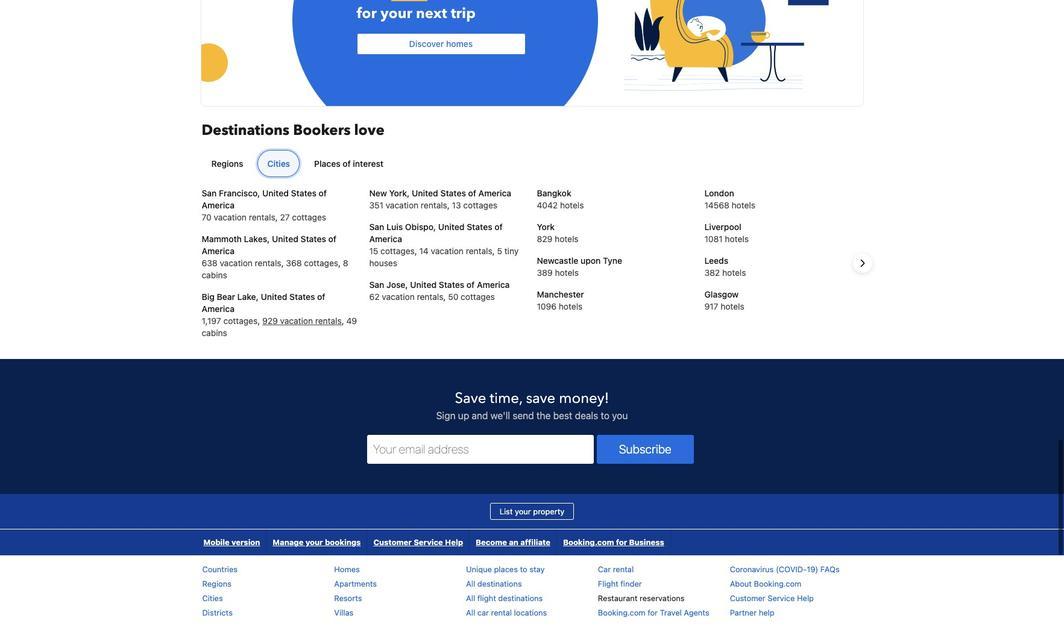 Task type: describe. For each thing, give the bounding box(es) containing it.
62 vacation rentals link
[[369, 292, 444, 302]]

vacation right '929'
[[280, 316, 313, 326]]

money!
[[559, 389, 609, 409]]

list
[[500, 507, 513, 517]]

version
[[232, 538, 260, 548]]

interest
[[353, 159, 384, 169]]

booking.com for business link
[[557, 530, 670, 556]]

2 all from the top
[[466, 594, 475, 604]]

navigation inside save time, save money! footer
[[198, 530, 671, 556]]

50 cottages link
[[448, 292, 495, 302]]

vacation down san luis obispo, united states of america
[[431, 246, 464, 256]]

, left 5
[[493, 246, 495, 256]]

rentals left 5
[[466, 246, 493, 256]]

partner
[[730, 609, 757, 618]]

states for mammoth lakes, united states of america
[[301, 234, 326, 244]]

villas
[[334, 609, 354, 618]]

finder
[[621, 580, 642, 589]]

rentals down mammoth lakes, united states of america at the top left of the page
[[255, 258, 281, 268]]

homes link
[[334, 565, 360, 575]]

send
[[513, 411, 534, 422]]

cities inside button
[[267, 159, 290, 169]]

bookings
[[325, 538, 361, 548]]

manage your bookings
[[273, 538, 361, 548]]

san francisco, united states of america link
[[202, 188, 327, 210]]

1,197
[[202, 316, 221, 326]]

united inside big bear lake, united states of america
[[261, 292, 287, 302]]

discover homes
[[409, 39, 473, 49]]

8 cabins
[[202, 258, 348, 280]]

1,197 cottages , 929 vacation rentals ,
[[202, 316, 346, 326]]

of inside san francisco, united states of america 70 vacation rentals , 27 cottages
[[319, 188, 327, 198]]

booking.com for travel agents link
[[598, 609, 710, 618]]

flight
[[598, 580, 619, 589]]

reservations
[[640, 594, 685, 604]]

bangkok 4042 hotels
[[537, 188, 584, 210]]

of inside big bear lake, united states of america
[[317, 292, 325, 302]]

big bear lake, united states of america
[[202, 292, 325, 314]]

638 vacation rentals link
[[202, 258, 281, 268]]

states for new york, united states of america 351 vacation rentals , 13 cottages
[[441, 188, 466, 198]]

manage your bookings link
[[267, 530, 367, 556]]

become an affiliate link
[[470, 530, 557, 556]]

states inside san luis obispo, united states of america
[[467, 222, 492, 232]]

cottages inside san jose, united states of america 62 vacation rentals , 50 cottages
[[461, 292, 495, 302]]

york,
[[389, 188, 410, 198]]

mammoth lakes, united states of america link
[[202, 234, 337, 256]]

service inside coronavirus (covid-19) faqs about booking.com customer service help partner help
[[768, 594, 795, 604]]

of inside mammoth lakes, united states of america
[[328, 234, 337, 244]]

car
[[598, 565, 611, 575]]

mammoth lakes, united states of america
[[202, 234, 337, 256]]

hotels inside newcastle upon tyne 389 hotels
[[555, 268, 579, 278]]

cabins for 1,197
[[202, 328, 227, 338]]

hotels for bangkok
[[560, 200, 584, 210]]

deals
[[575, 411, 598, 422]]

united for mammoth lakes, united states of america
[[272, 234, 298, 244]]

san for san luis obispo, united states of america
[[369, 222, 384, 232]]

cabins for 638
[[202, 270, 227, 280]]

cities inside the "countries regions cities districts"
[[202, 594, 223, 604]]

hotels for leeds
[[722, 268, 746, 278]]

62
[[369, 292, 380, 302]]

of inside san jose, united states of america 62 vacation rentals , 50 cottages
[[467, 280, 475, 290]]

states for san francisco, united states of america 70 vacation rentals , 27 cottages
[[291, 188, 317, 198]]

regions inside the "countries regions cities districts"
[[202, 580, 232, 589]]

0 vertical spatial for
[[357, 4, 377, 24]]

19)
[[807, 565, 819, 575]]

rental inside car rental flight finder restaurant reservations booking.com for travel agents
[[613, 565, 634, 575]]

917
[[705, 302, 719, 312]]

50
[[448, 292, 459, 302]]

mobile version
[[204, 538, 260, 548]]

vacation inside san francisco, united states of america 70 vacation rentals , 27 cottages
[[214, 212, 247, 223]]

partner help link
[[730, 609, 775, 618]]

apartments
[[334, 580, 377, 589]]

car rental link
[[598, 565, 634, 575]]

, left "14"
[[415, 246, 417, 256]]

cottages up houses
[[381, 246, 415, 256]]

to inside unique places to stay all destinations all flight destinations all car rental locations
[[520, 565, 528, 575]]

70 vacation rentals link
[[202, 212, 275, 223]]

liverpool
[[705, 222, 742, 232]]

save
[[526, 389, 556, 409]]

8 cabins link
[[202, 258, 348, 280]]

flight finder link
[[598, 580, 642, 589]]

up
[[458, 411, 469, 422]]

america for san jose, united states of america 62 vacation rentals , 50 cottages
[[477, 280, 510, 290]]

sign
[[436, 411, 456, 422]]

manchester
[[537, 289, 584, 300]]

15 cottages , 14 vacation rentals ,
[[369, 246, 497, 256]]

all destinations link
[[466, 580, 522, 589]]

0 vertical spatial booking.com
[[563, 538, 614, 548]]

vacation right 638
[[220, 258, 253, 268]]

newcastle
[[537, 256, 579, 266]]

rental inside unique places to stay all destinations all flight destinations all car rental locations
[[491, 609, 512, 618]]

america inside san luis obispo, united states of america
[[369, 234, 402, 244]]

districts link
[[202, 609, 233, 618]]

list your property
[[500, 507, 565, 517]]

cottages inside san francisco, united states of america 70 vacation rentals , 27 cottages
[[292, 212, 326, 223]]

love
[[354, 120, 385, 140]]

customer service help
[[374, 538, 463, 548]]

0 vertical spatial destinations
[[477, 580, 522, 589]]

resorts link
[[334, 594, 362, 604]]

27 cottages link
[[280, 212, 326, 223]]

homes apartments resorts villas
[[334, 565, 377, 618]]

states for san jose, united states of america 62 vacation rentals , 50 cottages
[[439, 280, 464, 290]]

8
[[343, 258, 348, 268]]

new york, united states of america 351 vacation rentals , 13 cottages
[[369, 188, 512, 210]]

places of interest button
[[305, 150, 393, 177]]

america for new york, united states of america 351 vacation rentals , 13 cottages
[[479, 188, 512, 198]]

regions inside button
[[211, 159, 243, 169]]

san jose, united states of america link
[[369, 280, 510, 290]]

for your next trip
[[357, 4, 476, 24]]

san luis obispo, united states of america
[[369, 222, 503, 244]]

cottages left 8
[[304, 258, 338, 268]]

help inside coronavirus (covid-19) faqs about booking.com customer service help partner help
[[797, 594, 814, 604]]

, left '929'
[[258, 316, 260, 326]]

of inside san luis obispo, united states of america
[[495, 222, 503, 232]]

49
[[346, 316, 357, 326]]

york
[[537, 222, 555, 232]]

san luis obispo, united states of america link
[[369, 222, 503, 244]]

customer service help link for become an affiliate
[[368, 530, 469, 556]]

638
[[202, 258, 218, 268]]

coronavirus (covid-19) faqs about booking.com customer service help partner help
[[730, 565, 840, 618]]

stay
[[530, 565, 545, 575]]

places
[[314, 159, 341, 169]]

booking.com for business
[[563, 538, 664, 548]]



Task type: vqa. For each thing, say whether or not it's contained in the screenshot.


Task type: locate. For each thing, give the bounding box(es) containing it.
jose,
[[387, 280, 408, 290]]

1 vertical spatial cities
[[202, 594, 223, 604]]

1096
[[537, 302, 557, 312]]

united up 62 vacation rentals "link"
[[410, 280, 437, 290]]

351 vacation rentals link
[[369, 200, 447, 210]]

0 vertical spatial cities
[[267, 159, 290, 169]]

united for san francisco, united states of america 70 vacation rentals , 27 cottages
[[262, 188, 289, 198]]

cabins down 638
[[202, 270, 227, 280]]

1 horizontal spatial for
[[616, 538, 627, 548]]

hotels inside the york 829 hotels
[[555, 234, 579, 244]]

hotels down leeds
[[722, 268, 746, 278]]

vacation inside new york, united states of america 351 vacation rentals , 13 cottages
[[386, 200, 419, 210]]

1 cabins from the top
[[202, 270, 227, 280]]

united inside san jose, united states of america 62 vacation rentals , 50 cottages
[[410, 280, 437, 290]]

cities down regions link
[[202, 594, 223, 604]]

2 vertical spatial san
[[369, 280, 384, 290]]

lakes,
[[244, 234, 270, 244]]

countries link
[[202, 565, 238, 575]]

states inside big bear lake, united states of america
[[289, 292, 315, 302]]

hotels down 'bangkok'
[[560, 200, 584, 210]]

cabins inside 49 cabins
[[202, 328, 227, 338]]

1 vertical spatial cabins
[[202, 328, 227, 338]]

hotels inside manchester 1096 hotels
[[559, 302, 583, 312]]

3 all from the top
[[466, 609, 475, 618]]

1 vertical spatial customer
[[730, 594, 766, 604]]

rentals inside san jose, united states of america 62 vacation rentals , 50 cottages
[[417, 292, 444, 302]]

united down 27
[[272, 234, 298, 244]]

about booking.com link
[[730, 580, 802, 589]]

of up the 929 vacation rentals link on the left bottom of the page
[[317, 292, 325, 302]]

states inside san francisco, united states of america 70 vacation rentals , 27 cottages
[[291, 188, 317, 198]]

368 cottages link
[[286, 258, 338, 268]]

2 vertical spatial your
[[306, 538, 323, 548]]

hotels inside 'leeds 382 hotels'
[[722, 268, 746, 278]]

0 horizontal spatial customer
[[374, 538, 412, 548]]

car rental flight finder restaurant reservations booking.com for travel agents
[[598, 565, 710, 618]]

united inside mammoth lakes, united states of america
[[272, 234, 298, 244]]

united up 1,197 cottages , 929 vacation rentals ,
[[261, 292, 287, 302]]

, left 368
[[281, 258, 284, 268]]

states up 13
[[441, 188, 466, 198]]

hotels for glasgow
[[721, 302, 745, 312]]

1 vertical spatial san
[[369, 222, 384, 232]]

all
[[466, 580, 475, 589], [466, 594, 475, 604], [466, 609, 475, 618]]

to left stay
[[520, 565, 528, 575]]

big
[[202, 292, 215, 302]]

hotels for liverpool
[[725, 234, 749, 244]]

2 vertical spatial booking.com
[[598, 609, 646, 618]]

, inside san francisco, united states of america 70 vacation rentals , 27 cottages
[[275, 212, 278, 223]]

newcastle upon tyne 389 hotels
[[537, 256, 622, 278]]

hotels down newcastle
[[555, 268, 579, 278]]

united inside san francisco, united states of america 70 vacation rentals , 27 cottages
[[262, 188, 289, 198]]

customer right bookings
[[374, 538, 412, 548]]

tab list
[[197, 150, 863, 178]]

glasgow
[[705, 289, 739, 300]]

rentals inside san francisco, united states of america 70 vacation rentals , 27 cottages
[[249, 212, 275, 223]]

cottages down lake,
[[223, 316, 258, 326]]

hotels right 829
[[555, 234, 579, 244]]

rental up flight finder link
[[613, 565, 634, 575]]

0 horizontal spatial your
[[306, 538, 323, 548]]

america inside san francisco, united states of america 70 vacation rentals , 27 cottages
[[202, 200, 235, 210]]

states inside mammoth lakes, united states of america
[[301, 234, 326, 244]]

0 vertical spatial customer
[[374, 538, 412, 548]]

1 vertical spatial all
[[466, 594, 475, 604]]

1 vertical spatial your
[[515, 507, 531, 517]]

regions down countries link
[[202, 580, 232, 589]]

save time, save money! sign up and we'll send the best deals to you
[[436, 389, 628, 422]]

1 vertical spatial service
[[768, 594, 795, 604]]

customer
[[374, 538, 412, 548], [730, 594, 766, 604]]

1 vertical spatial booking.com
[[754, 580, 802, 589]]

upon
[[581, 256, 601, 266]]

vacation down jose,
[[382, 292, 415, 302]]

1 vertical spatial customer service help link
[[730, 594, 814, 604]]

your right manage
[[306, 538, 323, 548]]

368
[[286, 258, 302, 268]]

countries regions cities districts
[[202, 565, 238, 618]]

states
[[291, 188, 317, 198], [441, 188, 466, 198], [467, 222, 492, 232], [301, 234, 326, 244], [439, 280, 464, 290], [289, 292, 315, 302]]

bear
[[217, 292, 235, 302]]

0 horizontal spatial cities
[[202, 594, 223, 604]]

america down 'mammoth'
[[202, 246, 235, 256]]

homes
[[334, 565, 360, 575]]

0 vertical spatial san
[[202, 188, 217, 198]]

13
[[452, 200, 461, 210]]

states down 27 cottages link
[[301, 234, 326, 244]]

destinations up locations
[[498, 594, 543, 604]]

london 14568 hotels
[[705, 188, 756, 210]]

0 horizontal spatial service
[[414, 538, 443, 548]]

hotels down the glasgow
[[721, 302, 745, 312]]

of up 368 cottages link
[[328, 234, 337, 244]]

navigation containing mobile version
[[198, 530, 671, 556]]

san for san francisco, united states of america 70 vacation rentals , 27 cottages
[[202, 188, 217, 198]]

america up 70
[[202, 200, 235, 210]]

mobile
[[204, 538, 230, 548]]

, left 13
[[447, 200, 450, 210]]

booking.com down coronavirus (covid-19) faqs link
[[754, 580, 802, 589]]

, inside san jose, united states of america 62 vacation rentals , 50 cottages
[[444, 292, 446, 302]]

2 vertical spatial all
[[466, 609, 475, 618]]

san inside san francisco, united states of america 70 vacation rentals , 27 cottages
[[202, 188, 217, 198]]

0 vertical spatial service
[[414, 538, 443, 548]]

1 vertical spatial to
[[520, 565, 528, 575]]

customer inside coronavirus (covid-19) faqs about booking.com customer service help partner help
[[730, 594, 766, 604]]

(covid-
[[776, 565, 807, 575]]

1,197 cottages link
[[202, 316, 258, 326]]

subscribe button
[[597, 435, 694, 464]]

rentals down new york, united states of america link
[[421, 200, 447, 210]]

638 vacation rentals , 368 cottages ,
[[202, 258, 343, 268]]

1 horizontal spatial cities
[[267, 159, 290, 169]]

san jose, united states of america 62 vacation rentals , 50 cottages
[[369, 280, 510, 302]]

america inside san jose, united states of america 62 vacation rentals , 50 cottages
[[477, 280, 510, 290]]

389
[[537, 268, 553, 278]]

your left next
[[380, 4, 412, 24]]

san up 70
[[202, 188, 217, 198]]

1 horizontal spatial customer
[[730, 594, 766, 604]]

america up 50 cottages link
[[477, 280, 510, 290]]

united up 351 vacation rentals link
[[412, 188, 438, 198]]

destinations
[[202, 120, 290, 140]]

1 vertical spatial rental
[[491, 609, 512, 618]]

0 horizontal spatial customer service help link
[[368, 530, 469, 556]]

united down 13
[[438, 222, 465, 232]]

states up 27 cottages link
[[291, 188, 317, 198]]

hotels inside london 14568 hotels
[[732, 200, 756, 210]]

unique
[[466, 565, 492, 575]]

1 horizontal spatial to
[[601, 411, 610, 422]]

hotels down the manchester
[[559, 302, 583, 312]]

of down the places in the top of the page
[[319, 188, 327, 198]]

list your property link
[[490, 504, 574, 520]]

0 horizontal spatial for
[[357, 4, 377, 24]]

all left the flight
[[466, 594, 475, 604]]

rental down all flight destinations 'link'
[[491, 609, 512, 618]]

america
[[479, 188, 512, 198], [202, 200, 235, 210], [369, 234, 402, 244], [202, 246, 235, 256], [477, 280, 510, 290], [202, 304, 235, 314]]

america inside mammoth lakes, united states of america
[[202, 246, 235, 256]]

customer service help link for partner help
[[730, 594, 814, 604]]

0 horizontal spatial help
[[445, 538, 463, 548]]

your for bookings
[[306, 538, 323, 548]]

states inside new york, united states of america 351 vacation rentals , 13 cottages
[[441, 188, 466, 198]]

Your email address email field
[[367, 435, 594, 464]]

vacation up 'mammoth'
[[214, 212, 247, 223]]

tab list containing regions
[[197, 150, 863, 178]]

, inside new york, united states of america 351 vacation rentals , 13 cottages
[[447, 200, 450, 210]]

0 vertical spatial rental
[[613, 565, 634, 575]]

america up 15 cottages link at the top left of page
[[369, 234, 402, 244]]

destinations up all flight destinations 'link'
[[477, 580, 522, 589]]

2 vertical spatial for
[[648, 609, 658, 618]]

rentals down san francisco, united states of america link
[[249, 212, 275, 223]]

booking.com up car
[[563, 538, 614, 548]]

rentals inside new york, united states of america 351 vacation rentals , 13 cottages
[[421, 200, 447, 210]]

351
[[369, 200, 384, 210]]

regions link
[[202, 580, 232, 589]]

united for san jose, united states of america 62 vacation rentals , 50 cottages
[[410, 280, 437, 290]]

to left you
[[601, 411, 610, 422]]

san for san jose, united states of america 62 vacation rentals , 50 cottages
[[369, 280, 384, 290]]

your for property
[[515, 507, 531, 517]]

united inside new york, united states of america 351 vacation rentals , 13 cottages
[[412, 188, 438, 198]]

1 horizontal spatial service
[[768, 594, 795, 604]]

save
[[455, 389, 486, 409]]

all left the car
[[466, 609, 475, 618]]

states inside san jose, united states of america 62 vacation rentals , 50 cottages
[[439, 280, 464, 290]]

27
[[280, 212, 290, 223]]

1 vertical spatial help
[[797, 594, 814, 604]]

booking.com inside car rental flight finder restaurant reservations booking.com for travel agents
[[598, 609, 646, 618]]

2 horizontal spatial for
[[648, 609, 658, 618]]

13 cottages link
[[452, 200, 498, 210]]

america for san francisco, united states of america 70 vacation rentals , 27 cottages
[[202, 200, 235, 210]]

cities
[[267, 159, 290, 169], [202, 594, 223, 604]]

1 all from the top
[[466, 580, 475, 589]]

hotels for london
[[732, 200, 756, 210]]

0 horizontal spatial rental
[[491, 609, 512, 618]]

, left 50
[[444, 292, 446, 302]]

0 vertical spatial help
[[445, 538, 463, 548]]

hotels for york
[[555, 234, 579, 244]]

1 vertical spatial for
[[616, 538, 627, 548]]

, left 27
[[275, 212, 278, 223]]

hotels inside glasgow 917 hotels
[[721, 302, 745, 312]]

cottages inside new york, united states of america 351 vacation rentals , 13 cottages
[[463, 200, 498, 210]]

, left 8
[[338, 258, 341, 268]]

san up 62
[[369, 280, 384, 290]]

, left 49
[[342, 316, 344, 326]]

navigation
[[198, 530, 671, 556]]

of up 50 cottages link
[[467, 280, 475, 290]]

0 vertical spatial to
[[601, 411, 610, 422]]

cabins down the 1,197
[[202, 328, 227, 338]]

booking.com down restaurant
[[598, 609, 646, 618]]

apartments link
[[334, 580, 377, 589]]

of inside new york, united states of america 351 vacation rentals , 13 cottages
[[468, 188, 476, 198]]

0 vertical spatial cabins
[[202, 270, 227, 280]]

1 vertical spatial destinations
[[498, 594, 543, 604]]

your
[[380, 4, 412, 24], [515, 507, 531, 517], [306, 538, 323, 548]]

2 horizontal spatial your
[[515, 507, 531, 517]]

big bear lake, united states of america link
[[202, 292, 325, 314]]

become an affiliate
[[476, 538, 551, 548]]

cottages right 13
[[463, 200, 498, 210]]

america inside big bear lake, united states of america
[[202, 304, 235, 314]]

cities down destinations bookers love on the top left of page
[[267, 159, 290, 169]]

region
[[192, 188, 872, 340]]

49 cabins
[[202, 316, 357, 338]]

all flight destinations link
[[466, 594, 543, 604]]

0 vertical spatial your
[[380, 4, 412, 24]]

customer up partner
[[730, 594, 766, 604]]

help down 19)
[[797, 594, 814, 604]]

5 tiny houses
[[369, 246, 519, 268]]

america up 13 cottages link
[[479, 188, 512, 198]]

14 vacation rentals link
[[419, 246, 493, 256]]

america up the 1,197
[[202, 304, 235, 314]]

0 vertical spatial customer service help link
[[368, 530, 469, 556]]

places of interest
[[314, 159, 384, 169]]

5
[[497, 246, 502, 256]]

hotels inside bangkok 4042 hotels
[[560, 200, 584, 210]]

new
[[369, 188, 387, 198]]

hotels right 14568
[[732, 200, 756, 210]]

vacation down york,
[[386, 200, 419, 210]]

mammoth
[[202, 234, 242, 244]]

your for next
[[380, 4, 412, 24]]

houses
[[369, 258, 397, 268]]

rental
[[613, 565, 634, 575], [491, 609, 512, 618]]

and
[[472, 411, 488, 422]]

15 cottages link
[[369, 246, 415, 256]]

united inside san luis obispo, united states of america
[[438, 222, 465, 232]]

hotels inside liverpool 1081 hotels
[[725, 234, 749, 244]]

san inside san jose, united states of america 62 vacation rentals , 50 cottages
[[369, 280, 384, 290]]

states up 50
[[439, 280, 464, 290]]

booking.com inside coronavirus (covid-19) faqs about booking.com customer service help partner help
[[754, 580, 802, 589]]

york 829 hotels
[[537, 222, 579, 244]]

help left become
[[445, 538, 463, 548]]

business
[[629, 538, 664, 548]]

united for new york, united states of america 351 vacation rentals , 13 cottages
[[412, 188, 438, 198]]

united up 27
[[262, 188, 289, 198]]

states down 13 cottages link
[[467, 222, 492, 232]]

save time, save money! footer
[[0, 359, 1064, 625]]

0 vertical spatial all
[[466, 580, 475, 589]]

rentals down san jose, united states of america link
[[417, 292, 444, 302]]

1 horizontal spatial your
[[380, 4, 412, 24]]

we'll
[[491, 411, 510, 422]]

1 horizontal spatial help
[[797, 594, 814, 604]]

subscribe
[[619, 443, 672, 457]]

hotels
[[560, 200, 584, 210], [732, 200, 756, 210], [555, 234, 579, 244], [725, 234, 749, 244], [555, 268, 579, 278], [722, 268, 746, 278], [559, 302, 583, 312], [721, 302, 745, 312]]

hotels down liverpool
[[725, 234, 749, 244]]

region containing san francisco, united states of america
[[192, 188, 872, 340]]

all down unique
[[466, 580, 475, 589]]

cabins inside 8 cabins
[[202, 270, 227, 280]]

next content image
[[855, 256, 870, 271]]

america for mammoth lakes, united states of america
[[202, 246, 235, 256]]

vacation
[[386, 200, 419, 210], [214, 212, 247, 223], [431, 246, 464, 256], [220, 258, 253, 268], [382, 292, 415, 302], [280, 316, 313, 326]]

of right the places in the top of the page
[[343, 159, 351, 169]]

unique places to stay all destinations all flight destinations all car rental locations
[[466, 565, 547, 618]]

cottages right 27
[[292, 212, 326, 223]]

for inside car rental flight finder restaurant reservations booking.com for travel agents
[[648, 609, 658, 618]]

for
[[357, 4, 377, 24], [616, 538, 627, 548], [648, 609, 658, 618]]

san inside san luis obispo, united states of america
[[369, 222, 384, 232]]

rentals left 49
[[315, 316, 342, 326]]

2 cabins from the top
[[202, 328, 227, 338]]

tyne
[[603, 256, 622, 266]]

trip
[[451, 4, 476, 24]]

cities button
[[258, 150, 300, 177]]

0 horizontal spatial to
[[520, 565, 528, 575]]

regions up francisco,
[[211, 159, 243, 169]]

san left luis
[[369, 222, 384, 232]]

cottages right 50
[[461, 292, 495, 302]]

hotels for manchester
[[559, 302, 583, 312]]

manchester 1096 hotels
[[537, 289, 584, 312]]

customer service help link
[[368, 530, 469, 556], [730, 594, 814, 604]]

1 horizontal spatial customer service help link
[[730, 594, 814, 604]]

of
[[343, 159, 351, 169], [319, 188, 327, 198], [468, 188, 476, 198], [495, 222, 503, 232], [328, 234, 337, 244], [467, 280, 475, 290], [317, 292, 325, 302]]

of inside button
[[343, 159, 351, 169]]

929 vacation rentals link
[[262, 316, 342, 326]]

america inside new york, united states of america 351 vacation rentals , 13 cottages
[[479, 188, 512, 198]]

of up 13 cottages link
[[468, 188, 476, 198]]

service inside 'link'
[[414, 538, 443, 548]]

you
[[612, 411, 628, 422]]

0 vertical spatial regions
[[211, 159, 243, 169]]

1 horizontal spatial rental
[[613, 565, 634, 575]]

to inside save time, save money! sign up and we'll send the best deals to you
[[601, 411, 610, 422]]

your right list
[[515, 507, 531, 517]]

states up the 929 vacation rentals link on the left bottom of the page
[[289, 292, 315, 302]]

1 vertical spatial regions
[[202, 580, 232, 589]]

1081
[[705, 234, 723, 244]]

unique places to stay link
[[466, 565, 545, 575]]

regions button
[[202, 150, 253, 177]]

vacation inside san jose, united states of america 62 vacation rentals , 50 cottages
[[382, 292, 415, 302]]

of up 5
[[495, 222, 503, 232]]



